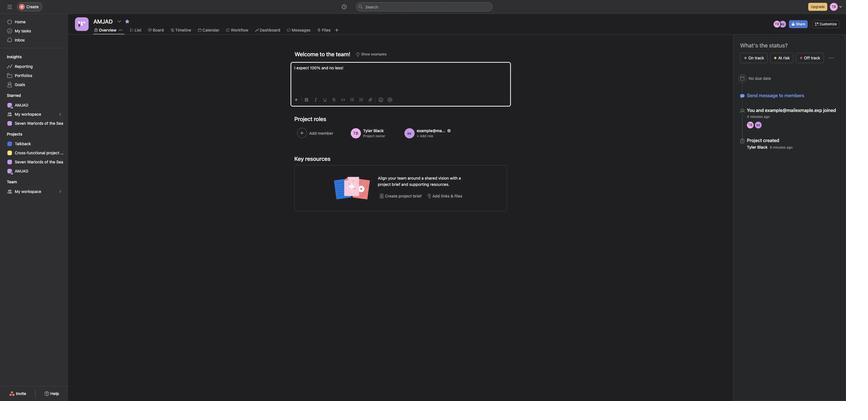 Task type: vqa. For each thing, say whether or not it's contained in the screenshot.
Warlords
yes



Task type: locate. For each thing, give the bounding box(es) containing it.
amjad inside the projects element
[[15, 169, 28, 173]]

0 vertical spatial amjad link
[[3, 101, 65, 110]]

1 vertical spatial add
[[433, 194, 440, 198]]

seven warlords of the sea link up the 'talkback' link
[[3, 119, 65, 128]]

seven warlords of the sea link
[[3, 119, 65, 128], [3, 157, 65, 167]]

0 vertical spatial seven warlords of the sea
[[15, 121, 63, 126]]

1 my workspace link from the top
[[3, 110, 65, 119]]

brief down your
[[392, 182, 401, 187]]

4
[[747, 115, 750, 119]]

0 horizontal spatial example@mailexmaple.exp
[[417, 128, 468, 133]]

Search tasks, projects, and more text field
[[356, 2, 493, 11]]

example@mailexmaple.exp
[[765, 108, 823, 113], [417, 128, 468, 133]]

the down cross-functional project plan
[[49, 159, 55, 164]]

0 vertical spatial my workspace link
[[3, 110, 65, 119]]

and left the no
[[322, 65, 328, 70]]

help
[[50, 391, 59, 396]]

1 vertical spatial ago
[[787, 145, 793, 149]]

and right the you
[[756, 108, 764, 113]]

create for create project brief
[[385, 194, 398, 198]]

2 seven from the top
[[15, 159, 26, 164]]

amjad link inside the projects element
[[3, 167, 65, 176]]

project
[[46, 150, 59, 155], [378, 182, 391, 187], [399, 194, 412, 198]]

2 my from the top
[[15, 112, 20, 117]]

seven inside the projects element
[[15, 159, 26, 164]]

+
[[417, 134, 419, 138]]

the inside starred element
[[49, 121, 55, 126]]

my workspace
[[15, 112, 41, 117], [15, 189, 41, 194]]

ex up project created
[[757, 123, 761, 127]]

upgrade button
[[809, 3, 828, 11]]

seven down cross- on the left top
[[15, 159, 26, 164]]

ex
[[781, 22, 785, 26], [757, 123, 761, 127]]

0 vertical spatial my workspace
[[15, 112, 41, 117]]

a right with
[[459, 176, 461, 180]]

examples
[[371, 52, 387, 56]]

my workspace link down starred
[[3, 110, 65, 119]]

0 horizontal spatial brief
[[392, 182, 401, 187]]

ago right 4
[[764, 115, 770, 119]]

1 horizontal spatial and
[[402, 182, 408, 187]]

1 horizontal spatial ex
[[781, 22, 785, 26]]

create inside dropdown button
[[26, 4, 39, 9]]

0 vertical spatial example@mailexmaple.exp
[[765, 108, 823, 113]]

create
[[26, 4, 39, 9], [385, 194, 398, 198]]

1 horizontal spatial minutes
[[774, 145, 786, 149]]

0 vertical spatial create
[[26, 4, 39, 9]]

example@mailexmaple.exp down "members"
[[765, 108, 823, 113]]

warlords inside starred element
[[27, 121, 43, 126]]

1 the from the top
[[49, 121, 55, 126]]

1 track from the left
[[755, 55, 765, 60]]

add links & files button
[[426, 191, 464, 201]]

1 vertical spatial my workspace link
[[3, 187, 65, 196]]

to
[[780, 93, 784, 98]]

files
[[322, 28, 331, 32]]

you and example@mailexmaple.exp joined button
[[747, 107, 837, 113]]

workspace
[[21, 112, 41, 117], [21, 189, 41, 194]]

amjad down starred
[[15, 103, 28, 107]]

of down cross-functional project plan
[[45, 159, 48, 164]]

tb down 4
[[749, 123, 753, 127]]

seven warlords of the sea for talkback
[[15, 159, 63, 164]]

warlords inside the projects element
[[27, 159, 43, 164]]

at mention image
[[388, 97, 392, 102]]

2 my workspace link from the top
[[3, 187, 65, 196]]

black
[[758, 145, 768, 149]]

1 vertical spatial workspace
[[21, 189, 41, 194]]

0 vertical spatial seven warlords of the sea link
[[3, 119, 65, 128]]

2 the from the top
[[49, 159, 55, 164]]

role
[[428, 134, 434, 138]]

1 vertical spatial brief
[[413, 194, 422, 198]]

1 horizontal spatial a
[[459, 176, 461, 180]]

8
[[770, 145, 773, 149]]

0 vertical spatial ago
[[764, 115, 770, 119]]

1 horizontal spatial add
[[433, 194, 440, 198]]

send message to members button
[[747, 93, 805, 98]]

the
[[49, 121, 55, 126], [49, 159, 55, 164]]

seven warlords of the sea link for amjad
[[3, 119, 65, 128]]

2 seven warlords of the sea from the top
[[15, 159, 63, 164]]

projects element
[[0, 129, 68, 177]]

1 workspace from the top
[[21, 112, 41, 117]]

amjad link down goals link
[[3, 101, 65, 110]]

1 horizontal spatial project
[[378, 182, 391, 187]]

2 my workspace from the top
[[15, 189, 41, 194]]

off track button
[[796, 53, 824, 63]]

minutes right 8
[[774, 145, 786, 149]]

0 vertical spatial brief
[[392, 182, 401, 187]]

see details, my workspace image
[[59, 113, 62, 116], [59, 190, 62, 193]]

vision
[[439, 176, 449, 180]]

resources.
[[431, 182, 450, 187]]

1 of from the top
[[45, 121, 48, 126]]

2 of from the top
[[45, 159, 48, 164]]

starred element
[[0, 90, 68, 129]]

warlords
[[27, 121, 43, 126], [27, 159, 43, 164]]

1 vertical spatial my workspace
[[15, 189, 41, 194]]

talkback link
[[3, 139, 65, 148]]

workspace inside teams element
[[21, 189, 41, 194]]

create inside button
[[385, 194, 398, 198]]

amjad inside starred element
[[15, 103, 28, 107]]

0 vertical spatial ex
[[781, 22, 785, 26]]

seven warlords of the sea up the 'talkback' link
[[15, 121, 63, 126]]

my workspace down team
[[15, 189, 41, 194]]

1 vertical spatial seven
[[15, 159, 26, 164]]

of up the 'talkback' link
[[45, 121, 48, 126]]

1 see details, my workspace image from the top
[[59, 113, 62, 116]]

1 horizontal spatial brief
[[413, 194, 422, 198]]

ex left share button
[[781, 22, 785, 26]]

1 horizontal spatial ago
[[787, 145, 793, 149]]

message
[[759, 93, 778, 98]]

track right off on the top
[[811, 55, 821, 60]]

my workspace inside starred element
[[15, 112, 41, 117]]

the for talkback
[[49, 159, 55, 164]]

amjad link up teams element
[[3, 167, 65, 176]]

joined
[[824, 108, 837, 113]]

0 vertical spatial workspace
[[21, 112, 41, 117]]

no
[[330, 65, 334, 70]]

seven inside starred element
[[15, 121, 26, 126]]

1 vertical spatial of
[[45, 159, 48, 164]]

dashboard
[[260, 28, 280, 32]]

1 vertical spatial warlords
[[27, 159, 43, 164]]

0 horizontal spatial track
[[755, 55, 765, 60]]

0 vertical spatial see details, my workspace image
[[59, 113, 62, 116]]

my workspace down starred
[[15, 112, 41, 117]]

warlords down cross-functional project plan link
[[27, 159, 43, 164]]

share button
[[789, 20, 808, 28]]

2 horizontal spatial and
[[756, 108, 764, 113]]

0 vertical spatial amjad
[[15, 103, 28, 107]]

seven up projects
[[15, 121, 26, 126]]

my down team
[[15, 189, 20, 194]]

track inside "button"
[[811, 55, 821, 60]]

minutes
[[751, 115, 763, 119], [774, 145, 786, 149]]

on
[[749, 55, 754, 60]]

hide sidebar image
[[7, 5, 12, 9]]

None text field
[[92, 16, 114, 26]]

remove from starred image
[[125, 19, 130, 24]]

0 vertical spatial of
[[45, 121, 48, 126]]

files link
[[318, 27, 331, 33]]

of for amjad
[[45, 121, 48, 126]]

warlords up the 'talkback' link
[[27, 121, 43, 126]]

1 vertical spatial sea
[[56, 159, 63, 164]]

sea inside starred element
[[56, 121, 63, 126]]

1 horizontal spatial create
[[385, 194, 398, 198]]

seven warlords of the sea inside the projects element
[[15, 159, 63, 164]]

1 vertical spatial the
[[49, 159, 55, 164]]

1 vertical spatial amjad link
[[3, 167, 65, 176]]

project inside button
[[399, 194, 412, 198]]

track
[[755, 55, 765, 60], [811, 55, 821, 60]]

due
[[755, 76, 762, 81]]

1 horizontal spatial example@mailexmaple.exp
[[765, 108, 823, 113]]

2 see details, my workspace image from the top
[[59, 190, 62, 193]]

tb
[[775, 22, 780, 26], [749, 123, 753, 127]]

1 vertical spatial my
[[15, 112, 20, 117]]

0 horizontal spatial project
[[46, 150, 59, 155]]

1 vertical spatial seven warlords of the sea link
[[3, 157, 65, 167]]

Project description title text field
[[291, 48, 352, 60]]

1 sea from the top
[[56, 121, 63, 126]]

project inside align your team around a shared vision with a project brief and supporting resources.
[[378, 182, 391, 187]]

of for talkback
[[45, 159, 48, 164]]

no due date
[[749, 76, 772, 81]]

1 my from the top
[[15, 28, 20, 33]]

add left links
[[433, 194, 440, 198]]

amjad up team
[[15, 169, 28, 173]]

seven
[[15, 121, 26, 126], [15, 159, 26, 164]]

warlords for amjad
[[27, 121, 43, 126]]

home link
[[3, 17, 65, 26]]

and down team
[[402, 182, 408, 187]]

2 track from the left
[[811, 55, 821, 60]]

brief down supporting
[[413, 194, 422, 198]]

code image
[[341, 98, 345, 101]]

send
[[747, 93, 758, 98]]

0 vertical spatial the
[[49, 121, 55, 126]]

2 vertical spatial my
[[15, 189, 20, 194]]

sea inside the projects element
[[56, 159, 63, 164]]

0 horizontal spatial a
[[422, 176, 424, 180]]

2 amjad link from the top
[[3, 167, 65, 176]]

2 vertical spatial and
[[402, 182, 408, 187]]

a
[[422, 176, 424, 180], [459, 176, 461, 180]]

1 horizontal spatial track
[[811, 55, 821, 60]]

dashboard link
[[255, 27, 280, 33]]

workspace for my workspace link inside the teams element
[[21, 189, 41, 194]]

1 vertical spatial create
[[385, 194, 398, 198]]

and
[[322, 65, 328, 70], [756, 108, 764, 113], [402, 182, 408, 187]]

0 horizontal spatial minutes
[[751, 115, 763, 119]]

minutes right 4
[[751, 115, 763, 119]]

seven warlords of the sea inside starred element
[[15, 121, 63, 126]]

1 vertical spatial seven warlords of the sea
[[15, 159, 63, 164]]

underline image
[[323, 98, 327, 101]]

1 seven from the top
[[15, 121, 26, 126]]

seven warlords of the sea link for talkback
[[3, 157, 65, 167]]

brief
[[392, 182, 401, 187], [413, 194, 422, 198]]

inbox
[[15, 38, 25, 42]]

my
[[15, 28, 20, 33], [15, 112, 20, 117], [15, 189, 20, 194]]

track for off track
[[811, 55, 821, 60]]

2 sea from the top
[[56, 159, 63, 164]]

0 horizontal spatial create
[[26, 4, 39, 9]]

0 vertical spatial seven
[[15, 121, 26, 126]]

show examples button
[[353, 50, 390, 58]]

1 amjad link from the top
[[3, 101, 65, 110]]

0 horizontal spatial tb
[[749, 123, 753, 127]]

amjad link
[[3, 101, 65, 110], [3, 167, 65, 176]]

risk
[[784, 55, 790, 60]]

ago inside you and example@mailexmaple.exp joined 4 minutes ago
[[764, 115, 770, 119]]

1 a from the left
[[422, 176, 424, 180]]

2 seven warlords of the sea link from the top
[[3, 157, 65, 167]]

overview
[[99, 28, 116, 32]]

1 vertical spatial amjad
[[15, 169, 28, 173]]

0 horizontal spatial ago
[[764, 115, 770, 119]]

0 vertical spatial my
[[15, 28, 20, 33]]

2 horizontal spatial project
[[399, 194, 412, 198]]

1 warlords from the top
[[27, 121, 43, 126]]

project down team
[[399, 194, 412, 198]]

sea for amjad
[[56, 121, 63, 126]]

around
[[408, 176, 421, 180]]

my workspace link down team
[[3, 187, 65, 196]]

2 amjad from the top
[[15, 169, 28, 173]]

example@mailexmaple.exp up role
[[417, 128, 468, 133]]

see details, my workspace image inside teams element
[[59, 190, 62, 193]]

0 vertical spatial minutes
[[751, 115, 763, 119]]

list link
[[130, 27, 141, 33]]

project left plan
[[46, 150, 59, 155]]

see details, my workspace image for my workspace link in the starred element
[[59, 113, 62, 116]]

0 horizontal spatial ex
[[757, 123, 761, 127]]

global element
[[0, 14, 68, 48]]

0 vertical spatial warlords
[[27, 121, 43, 126]]

ago right 8
[[787, 145, 793, 149]]

0 horizontal spatial and
[[322, 65, 328, 70]]

0 vertical spatial add
[[420, 134, 427, 138]]

of inside the projects element
[[45, 159, 48, 164]]

project down align
[[378, 182, 391, 187]]

track inside button
[[755, 55, 765, 60]]

share
[[797, 22, 806, 26]]

1 horizontal spatial tb
[[775, 22, 780, 26]]

workspace for my workspace link in the starred element
[[21, 112, 41, 117]]

toolbar
[[292, 93, 511, 104]]

1 vertical spatial and
[[756, 108, 764, 113]]

0 vertical spatial sea
[[56, 121, 63, 126]]

at risk button
[[771, 53, 794, 63]]

send message to members
[[747, 93, 805, 98]]

a up supporting
[[422, 176, 424, 180]]

&
[[451, 194, 454, 198]]

the up the 'talkback' link
[[49, 121, 55, 126]]

2 a from the left
[[459, 176, 461, 180]]

0 vertical spatial and
[[322, 65, 328, 70]]

1 amjad from the top
[[15, 103, 28, 107]]

workspace inside starred element
[[21, 112, 41, 117]]

shared
[[425, 176, 438, 180]]

the for amjad
[[49, 121, 55, 126]]

seven warlords of the sea
[[15, 121, 63, 126], [15, 159, 63, 164]]

ago inside the project created tyler black 8 minutes ago
[[787, 145, 793, 149]]

create up "home" link
[[26, 4, 39, 9]]

what's the status?
[[741, 42, 788, 49]]

my workspace inside teams element
[[15, 189, 41, 194]]

1 vertical spatial see details, my workspace image
[[59, 190, 62, 193]]

of inside starred element
[[45, 121, 48, 126]]

2 vertical spatial project
[[399, 194, 412, 198]]

track right on
[[755, 55, 765, 60]]

amjad link inside starred element
[[3, 101, 65, 110]]

1 my workspace from the top
[[15, 112, 41, 117]]

my left tasks
[[15, 28, 20, 33]]

my down starred
[[15, 112, 20, 117]]

tb left share button
[[775, 22, 780, 26]]

see details, my workspace image inside starred element
[[59, 113, 62, 116]]

sea
[[56, 121, 63, 126], [56, 159, 63, 164]]

1 vertical spatial minutes
[[774, 145, 786, 149]]

members
[[785, 93, 805, 98]]

brief inside create project brief button
[[413, 194, 422, 198]]

amjad for amjad link inside the the projects element
[[15, 169, 28, 173]]

1 seven warlords of the sea link from the top
[[3, 119, 65, 128]]

0 vertical spatial tb
[[775, 22, 780, 26]]

1 vertical spatial project
[[378, 182, 391, 187]]

2 workspace from the top
[[21, 189, 41, 194]]

tasks
[[21, 28, 31, 33]]

seven warlords of the sea down cross-functional project plan
[[15, 159, 63, 164]]

reporting
[[15, 64, 33, 69]]

seven warlords of the sea link down 'functional'
[[3, 157, 65, 167]]

add right + on the top
[[420, 134, 427, 138]]

plan
[[60, 150, 68, 155]]

my workspace for my workspace link in the starred element
[[15, 112, 41, 117]]

amjad
[[15, 103, 28, 107], [15, 169, 28, 173]]

team
[[398, 176, 407, 180]]

date
[[763, 76, 772, 81]]

1 seven warlords of the sea from the top
[[15, 121, 63, 126]]

teams element
[[0, 177, 68, 197]]

add tab image
[[335, 28, 339, 32]]

2 warlords from the top
[[27, 159, 43, 164]]

3 my from the top
[[15, 189, 20, 194]]

create down your
[[385, 194, 398, 198]]



Task type: describe. For each thing, give the bounding box(es) containing it.
talkback
[[15, 141, 31, 146]]

help button
[[41, 389, 63, 399]]

off
[[805, 55, 810, 60]]

my inside starred element
[[15, 112, 20, 117]]

you
[[747, 108, 755, 113]]

my tasks
[[15, 28, 31, 33]]

1 vertical spatial example@mailexmaple.exp
[[417, 128, 468, 133]]

my workspace link inside teams element
[[3, 187, 65, 196]]

expect
[[297, 65, 309, 70]]

show options image
[[117, 19, 122, 24]]

cross-
[[15, 150, 27, 155]]

show examples
[[361, 52, 387, 56]]

strikethrough image
[[332, 98, 336, 101]]

track for on track
[[755, 55, 765, 60]]

numbered list image
[[360, 98, 363, 101]]

starred button
[[0, 93, 21, 98]]

reporting link
[[3, 62, 65, 71]]

minutes inside you and example@mailexmaple.exp joined 4 minutes ago
[[751, 115, 763, 119]]

upgrade
[[811, 5, 825, 9]]

key resources
[[295, 155, 331, 162]]

functional
[[27, 150, 45, 155]]

portfolios
[[15, 73, 32, 78]]

files
[[455, 194, 463, 198]]

links
[[441, 194, 450, 198]]

my workspace for my workspace link inside the teams element
[[15, 189, 41, 194]]

see details, my workspace image for my workspace link inside the teams element
[[59, 190, 62, 193]]

my inside the global element
[[15, 28, 20, 33]]

insert an object image
[[295, 98, 298, 101]]

no due date button
[[736, 73, 774, 84]]

create project brief
[[385, 194, 422, 198]]

projects
[[7, 132, 22, 136]]

emoji image
[[379, 97, 383, 102]]

no
[[749, 76, 754, 81]]

timeline
[[175, 28, 191, 32]]

add member button
[[295, 125, 346, 141]]

bulleted list image
[[351, 98, 354, 101]]

timeline link
[[171, 27, 191, 33]]

portfolios link
[[3, 71, 65, 80]]

starred
[[7, 93, 21, 98]]

create project brief button
[[378, 191, 423, 201]]

cross-functional project plan link
[[3, 148, 68, 157]]

more actions image
[[830, 56, 834, 60]]

minutes inside the project created tyler black 8 minutes ago
[[774, 145, 786, 149]]

i
[[295, 65, 296, 70]]

board
[[153, 28, 164, 32]]

add links & files
[[433, 194, 463, 198]]

you and example@mailexmaple.exp joined 4 minutes ago
[[747, 108, 837, 119]]

+ add role
[[417, 134, 434, 138]]

home
[[15, 19, 26, 24]]

amjad for amjad link within the starred element
[[15, 103, 28, 107]]

align your team around a shared vision with a project brief and supporting resources.
[[378, 176, 461, 187]]

tab actions image
[[119, 28, 122, 32]]

on track
[[749, 55, 765, 60]]

insights element
[[0, 52, 68, 90]]

board link
[[148, 27, 164, 33]]

1 vertical spatial ex
[[757, 123, 761, 127]]

tyler black link
[[747, 145, 768, 149]]

my tasks link
[[3, 26, 65, 36]]

at
[[779, 55, 783, 60]]

0 vertical spatial project
[[46, 150, 59, 155]]

0 horizontal spatial add
[[420, 134, 427, 138]]

invite button
[[5, 389, 30, 399]]

what's
[[741, 42, 759, 49]]

brief inside align your team around a shared vision with a project brief and supporting resources.
[[392, 182, 401, 187]]

seven warlords of the sea for amjad
[[15, 121, 63, 126]]

link image
[[369, 98, 372, 101]]

project roles
[[295, 116, 326, 122]]

team button
[[0, 179, 17, 185]]

tyler black project owner
[[363, 128, 386, 138]]

project
[[363, 134, 375, 138]]

create for create
[[26, 4, 39, 9]]

align
[[378, 176, 387, 180]]

add member
[[309, 131, 333, 136]]

1 vertical spatial tb
[[749, 123, 753, 127]]

inbox link
[[3, 36, 65, 45]]

owner
[[376, 134, 386, 138]]

i expect 100% and no less!
[[295, 65, 344, 70]]

team
[[7, 179, 17, 184]]

calendar
[[203, 28, 220, 32]]

on track button
[[741, 53, 768, 63]]

warlords for talkback
[[27, 159, 43, 164]]

workflow
[[231, 28, 249, 32]]

list
[[135, 28, 141, 32]]

and inside align your team around a shared vision with a project brief and supporting resources.
[[402, 182, 408, 187]]

my workspace link inside starred element
[[3, 110, 65, 119]]

insights button
[[0, 54, 22, 60]]

and inside you and example@mailexmaple.exp joined 4 minutes ago
[[756, 108, 764, 113]]

supporting
[[410, 182, 429, 187]]

create button
[[17, 2, 42, 11]]

bold image
[[305, 98, 308, 101]]

off track
[[805, 55, 821, 60]]

cross-functional project plan
[[15, 150, 68, 155]]

with
[[450, 176, 458, 180]]

history image
[[342, 5, 347, 9]]

100%
[[310, 65, 321, 70]]

the status?
[[760, 42, 788, 49]]

at risk
[[779, 55, 790, 60]]

tyler
[[747, 145, 757, 149]]

seven for amjad
[[15, 121, 26, 126]]

your
[[388, 176, 397, 180]]

messages link
[[287, 27, 311, 33]]

italics image
[[314, 98, 318, 101]]

sea for talkback
[[56, 159, 63, 164]]

projects button
[[0, 131, 22, 137]]

customize
[[820, 22, 837, 26]]

board image
[[78, 21, 85, 28]]

project created
[[747, 138, 780, 143]]

my inside teams element
[[15, 189, 20, 194]]

seven for talkback
[[15, 159, 26, 164]]

tyler black
[[363, 128, 384, 133]]

add inside popup button
[[433, 194, 440, 198]]

goals link
[[3, 80, 65, 89]]

example@mailexmaple.exp inside you and example@mailexmaple.exp joined 4 minutes ago
[[765, 108, 823, 113]]



